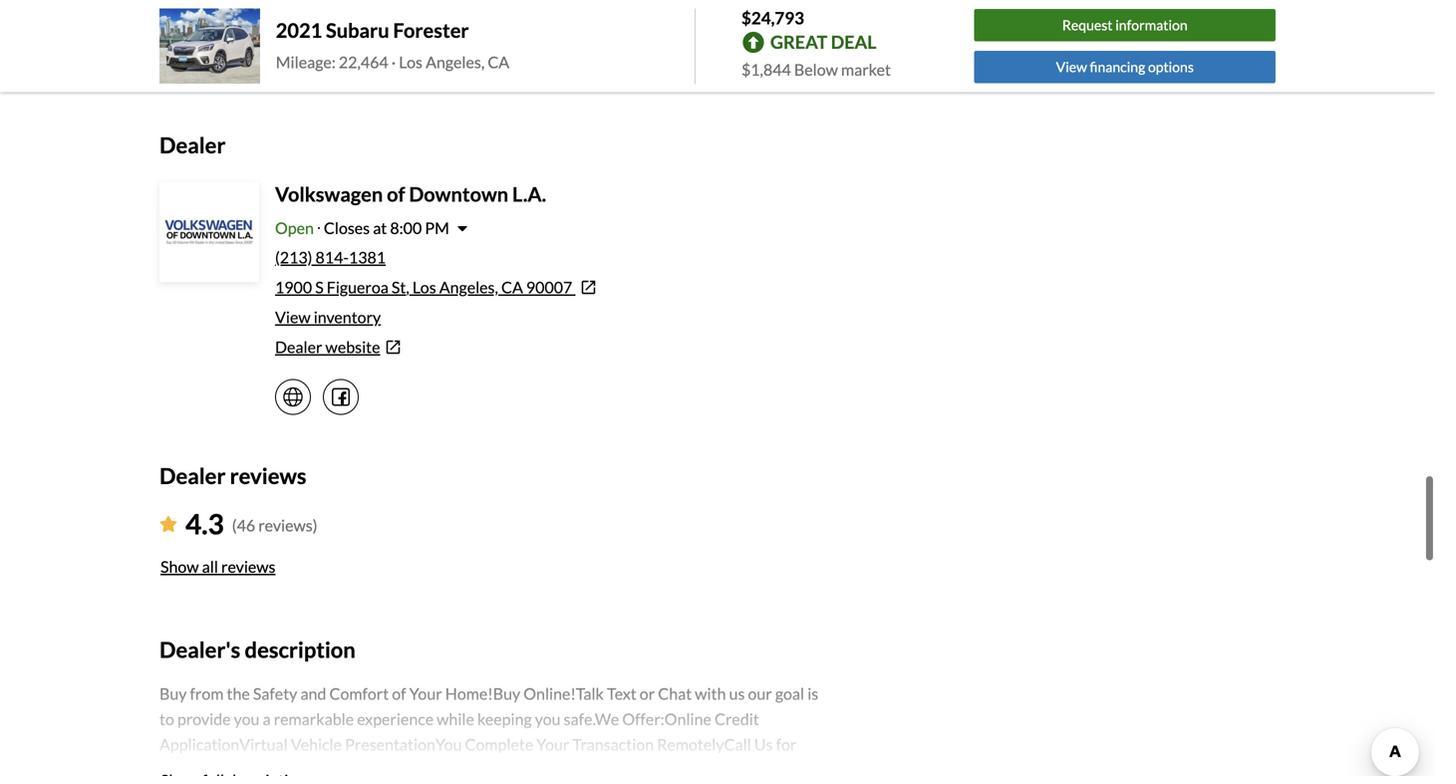 Task type: describe. For each thing, give the bounding box(es) containing it.
caret down image
[[457, 220, 467, 236]]

already pre-qualified?
[[349, 11, 506, 30]]

view inventory link
[[275, 308, 381, 327]]

qualified?
[[436, 11, 503, 30]]

description
[[245, 637, 356, 663]]

do
[[482, 50, 495, 64]]

guarantee
[[672, 50, 725, 64]]

dealer for dealer
[[160, 132, 226, 158]]

forester
[[393, 18, 469, 42]]

options
[[1148, 58, 1194, 75]]

reviews)
[[258, 516, 318, 536]]

4.3
[[185, 507, 224, 541]]

information
[[1116, 17, 1188, 34]]

view financing options button
[[975, 51, 1276, 83]]

pm
[[425, 218, 449, 238]]

4.3 (46 reviews)
[[185, 507, 318, 541]]

financing inside view financing options "button"
[[1090, 58, 1146, 75]]

inventory
[[314, 308, 381, 327]]

ca inside 2021 subaru forester mileage: 22,464 · los angeles, ca
[[488, 52, 510, 72]]

0 vertical spatial reviews
[[230, 463, 307, 489]]

1900 s figueroa st , los angeles, ca 90007
[[275, 278, 573, 297]]

dealer's description
[[160, 637, 356, 663]]

view financing options
[[1056, 58, 1194, 75]]

payments
[[220, 50, 271, 64]]

figueroa
[[327, 278, 389, 297]]

·
[[392, 52, 396, 72]]

already
[[349, 11, 404, 30]]

offer
[[630, 50, 656, 64]]

,
[[406, 278, 410, 297]]

1900
[[275, 278, 312, 297]]

view for view financing options
[[1056, 58, 1088, 75]]

dealer for dealer website
[[275, 338, 322, 357]]

volkswagen of downtown l.a.
[[275, 182, 546, 206]]

seller.
[[160, 68, 190, 82]]

los inside 2021 subaru forester mileage: 22,464 · los angeles, ca
[[399, 52, 423, 72]]

a
[[571, 50, 578, 64]]

from
[[773, 50, 799, 64]]

open
[[275, 218, 314, 238]]

request information button
[[975, 9, 1276, 42]]

dealer website
[[275, 338, 380, 357]]

all
[[202, 557, 218, 577]]

volkswagen
[[275, 182, 383, 206]]

(213)
[[275, 248, 312, 267]]

dealer website link
[[275, 336, 829, 359]]

view inventory
[[275, 308, 381, 327]]

informational
[[310, 50, 381, 64]]

dealer's
[[160, 637, 241, 663]]

(213) 814-1381 link
[[275, 248, 386, 267]]

*estimated payments are for informational purposes only, and do not represent a financing offer or guarantee of credit from the seller.
[[160, 50, 818, 82]]



Task type: locate. For each thing, give the bounding box(es) containing it.
ca right 'and'
[[488, 52, 510, 72]]

angeles, down caret down "image"
[[439, 278, 498, 297]]

not
[[498, 50, 516, 64]]

show all reviews
[[161, 557, 276, 577]]

mileage:
[[276, 52, 336, 72]]

st
[[392, 278, 406, 297]]

for
[[292, 50, 308, 64]]

0 vertical spatial angeles,
[[426, 52, 485, 72]]

(213) 814-1381
[[275, 248, 386, 267]]

2021 subaru forester mileage: 22,464 · los angeles, ca
[[276, 18, 510, 72]]

reviews right "all"
[[221, 557, 276, 577]]

view inside "button"
[[1056, 58, 1088, 75]]

los
[[399, 52, 423, 72], [413, 278, 436, 297]]

1 vertical spatial view
[[275, 308, 311, 327]]

0 vertical spatial dealer
[[160, 132, 226, 158]]

reviews up the 4.3 (46 reviews)
[[230, 463, 307, 489]]

star image
[[160, 516, 177, 532]]

great
[[771, 31, 828, 53]]

2021
[[276, 18, 322, 42]]

dealer down seller. on the top left
[[160, 132, 226, 158]]

1 vertical spatial ca
[[501, 278, 523, 297]]

great deal
[[771, 31, 877, 53]]

request
[[1063, 17, 1113, 34]]

814-
[[316, 248, 349, 267]]

dealer
[[160, 132, 226, 158], [275, 338, 322, 357], [160, 463, 226, 489]]

view down request
[[1056, 58, 1088, 75]]

los right ·
[[399, 52, 423, 72]]

0 vertical spatial ca
[[488, 52, 510, 72]]

dealer down view inventory
[[275, 338, 322, 357]]

angeles, inside 2021 subaru forester mileage: 22,464 · los angeles, ca
[[426, 52, 485, 72]]

purposes
[[384, 50, 432, 64]]

1 vertical spatial los
[[413, 278, 436, 297]]

financing
[[580, 50, 627, 64], [1090, 58, 1146, 75]]

the
[[801, 50, 818, 64]]

pre-
[[407, 11, 436, 30]]

$1,844 below market
[[742, 60, 891, 79]]

l.a.
[[512, 182, 546, 206]]

angeles,
[[426, 52, 485, 72], [439, 278, 498, 297]]

or
[[658, 50, 669, 64]]

angeles, down forester
[[426, 52, 485, 72]]

0 vertical spatial view
[[1056, 58, 1088, 75]]

market
[[841, 60, 891, 79]]

(46
[[232, 516, 255, 536]]

0 vertical spatial los
[[399, 52, 423, 72]]

reviews
[[230, 463, 307, 489], [221, 557, 276, 577]]

1 vertical spatial of
[[387, 182, 405, 206]]

website
[[326, 338, 380, 357]]

$1,844
[[742, 60, 791, 79]]

of up 8:00
[[387, 182, 405, 206]]

at
[[373, 218, 387, 238]]

90007
[[526, 278, 573, 297]]

financing down request information button
[[1090, 58, 1146, 75]]

are
[[273, 50, 290, 64]]

view down 1900
[[275, 308, 311, 327]]

dealer for dealer reviews
[[160, 463, 226, 489]]

of
[[727, 50, 738, 64], [387, 182, 405, 206]]

of left credit
[[727, 50, 738, 64]]

and
[[460, 50, 480, 64]]

0 horizontal spatial financing
[[580, 50, 627, 64]]

ca
[[488, 52, 510, 72], [501, 278, 523, 297]]

view for view inventory
[[275, 308, 311, 327]]

*estimated
[[160, 50, 217, 64]]

dealer up 4.3
[[160, 463, 226, 489]]

1381
[[349, 248, 386, 267]]

open closes at 8:00 pm
[[275, 218, 449, 238]]

downtown
[[409, 182, 509, 206]]

1 vertical spatial dealer
[[275, 338, 322, 357]]

los right the ,
[[413, 278, 436, 297]]

1 vertical spatial angeles,
[[439, 278, 498, 297]]

0 horizontal spatial view
[[275, 308, 311, 327]]

1 horizontal spatial financing
[[1090, 58, 1146, 75]]

subaru
[[326, 18, 389, 42]]

1 vertical spatial reviews
[[221, 557, 276, 577]]

volkswagen of downtown l.a. image
[[162, 184, 257, 280]]

8:00
[[390, 218, 422, 238]]

2021 subaru forester image
[[160, 9, 260, 84]]

1 horizontal spatial view
[[1056, 58, 1088, 75]]

financing right a
[[580, 50, 627, 64]]

deal
[[831, 31, 877, 53]]

show all reviews button
[[160, 545, 277, 589]]

represent
[[518, 50, 569, 64]]

volkswagen of downtown l.a. link
[[275, 182, 546, 206]]

1 horizontal spatial of
[[727, 50, 738, 64]]

dealer inside dealer website link
[[275, 338, 322, 357]]

2 vertical spatial dealer
[[160, 463, 226, 489]]

credit
[[740, 50, 771, 64]]

view
[[1056, 58, 1088, 75], [275, 308, 311, 327]]

below
[[794, 60, 838, 79]]

reviews inside button
[[221, 557, 276, 577]]

of inside *estimated payments are for informational purposes only, and do not represent a financing offer or guarantee of credit from the seller.
[[727, 50, 738, 64]]

ca left 90007
[[501, 278, 523, 297]]

s
[[315, 278, 324, 297]]

financing inside *estimated payments are for informational purposes only, and do not represent a financing offer or guarantee of credit from the seller.
[[580, 50, 627, 64]]

show
[[161, 557, 199, 577]]

closes
[[324, 218, 370, 238]]

only,
[[434, 50, 458, 64]]

request information
[[1063, 17, 1188, 34]]

0 vertical spatial of
[[727, 50, 738, 64]]

22,464
[[339, 52, 388, 72]]

$24,793
[[742, 7, 805, 28]]

0 horizontal spatial of
[[387, 182, 405, 206]]

dealer reviews
[[160, 463, 307, 489]]



Task type: vqa. For each thing, say whether or not it's contained in the screenshot.
description
yes



